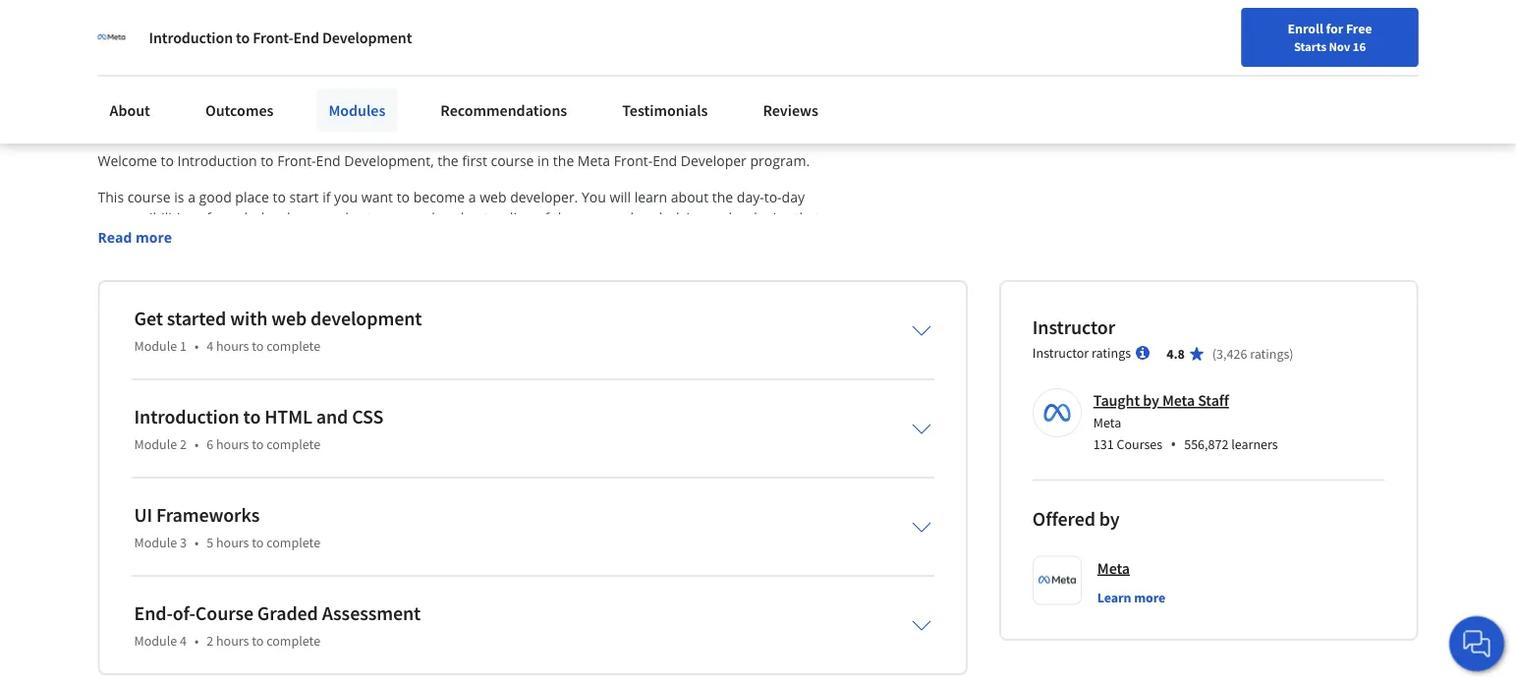 Task type: locate. For each thing, give the bounding box(es) containing it.
0 horizontal spatial you
[[139, 312, 163, 330]]

2 inside introduction to html and css module 2 • 6 hours to complete
[[180, 436, 187, 453]]

1 horizontal spatial introduced
[[241, 312, 311, 330]]

about
[[110, 100, 150, 120]]

• inside end-of-course graded assessment module 4 • 2 hours to complete
[[195, 632, 199, 650]]

1 horizontal spatial started
[[167, 306, 226, 331]]

learn more
[[1098, 589, 1166, 607]]

core up experiences.
[[270, 291, 298, 310]]

to inside the ui frameworks module 3 • 5 hours to complete
[[252, 534, 264, 552]]

3 complete from the top
[[266, 534, 320, 552]]

0 vertical spatial introduced
[[155, 291, 225, 310]]

end
[[293, 28, 319, 47], [316, 152, 341, 170], [653, 152, 677, 170]]

2 inside end-of-course graded assessment module 4 • 2 hours to complete
[[207, 632, 213, 650]]

• left the 5
[[195, 534, 199, 552]]

0 vertical spatial be
[[135, 291, 151, 310]]

module left 3
[[134, 534, 177, 552]]

for inside enroll for free starts nov 16
[[1326, 20, 1344, 37]]

introduction
[[149, 28, 233, 47], [177, 152, 257, 170], [134, 405, 239, 429]]

using up containing on the bottom left of page
[[544, 539, 579, 557]]

technologies up such
[[421, 291, 502, 310]]

started down end-
[[98, 663, 143, 681]]

hours inside introduction to html and css module 2 • 6 hours to complete
[[216, 436, 249, 453]]

underlying down about
[[638, 209, 706, 227]]

instructor for instructor ratings
[[1033, 344, 1089, 362]]

3 module from the top
[[134, 534, 177, 552]]

will up user
[[167, 312, 188, 330]]

enroll for free starts nov 16
[[1288, 20, 1372, 54]]

0 vertical spatial end
[[337, 229, 362, 248]]

0 horizontal spatial by
[[1100, 506, 1120, 531]]

menu item
[[1104, 20, 1230, 84]]

course,
[[211, 374, 258, 392], [269, 539, 316, 557], [98, 642, 144, 661]]

0 horizontal spatial are
[[171, 92, 209, 127]]

start
[[289, 188, 319, 207]]

for
[[1326, 20, 1344, 37], [321, 621, 340, 640]]

first
[[462, 152, 487, 170]]

popular
[[472, 498, 522, 516]]

html up containing on the bottom left of page
[[582, 539, 620, 557]]

•
[[195, 337, 199, 355], [1171, 433, 1177, 454], [195, 436, 199, 453], [195, 534, 199, 552], [195, 632, 199, 650]]

2 vertical spatial technologies
[[312, 415, 394, 434]]

0 vertical spatial bootstrap
[[536, 312, 599, 330]]

create down understanding
[[440, 229, 480, 248]]

learn
[[1098, 589, 1132, 607]]

by inside the 'taught by meta staff meta 131 courses • 556,872 learners'
[[1143, 391, 1159, 411]]

1 vertical spatial more
[[1134, 589, 1166, 607]]

1 vertical spatial are
[[774, 229, 795, 248]]

2 module from the top
[[134, 436, 177, 453]]

1 hours from the top
[[216, 337, 249, 355]]

1 vertical spatial learners
[[343, 621, 396, 640]]

power up the most
[[427, 415, 467, 434]]

technologies down role
[[312, 415, 394, 434]]

front-
[[253, 28, 293, 47], [277, 152, 316, 170], [614, 152, 653, 170]]

0 vertical spatial learners
[[1232, 435, 1278, 453]]

and
[[324, 209, 349, 227], [609, 209, 634, 227], [543, 229, 568, 248], [746, 229, 771, 248], [572, 291, 597, 310], [627, 291, 652, 310], [603, 312, 627, 330], [316, 405, 348, 429], [212, 415, 237, 434], [271, 498, 296, 516], [415, 539, 440, 557], [623, 539, 648, 557], [658, 559, 683, 578], [714, 642, 739, 661]]

16
[[1353, 38, 1366, 54]]

developer.
[[510, 188, 578, 207]]

introduction to html and css module 2 • 6 hours to complete
[[134, 405, 384, 453]]

describe down what
[[106, 498, 162, 516]]

for right intended
[[321, 621, 340, 640]]

core up 6
[[180, 415, 209, 434]]

the
[[438, 152, 459, 170], [553, 152, 574, 170], [712, 188, 733, 207], [553, 209, 574, 227], [98, 229, 119, 248], [245, 291, 266, 310], [117, 374, 138, 392], [187, 374, 208, 392], [165, 394, 187, 413], [156, 415, 177, 434], [471, 415, 492, 434], [227, 456, 248, 475], [165, 498, 187, 516], [411, 498, 432, 516], [122, 539, 143, 557], [651, 539, 672, 557], [493, 621, 514, 640]]

module
[[134, 337, 177, 355], [134, 436, 177, 453], [134, 534, 177, 552], [134, 632, 177, 650]]

complete inside get started with web development module 1 • 4 hours to complete
[[266, 337, 320, 355]]

is down size
[[127, 621, 138, 640]]

day-
[[737, 188, 764, 207]]

explain left what
[[106, 477, 152, 496]]

using
[[98, 559, 134, 578]]

1 horizontal spatial power
[[824, 209, 865, 227]]

more down responsibilities
[[136, 228, 172, 247]]

introduced up the also
[[155, 291, 225, 310]]

that
[[795, 209, 820, 227], [652, 229, 678, 248], [670, 312, 696, 330], [397, 415, 423, 434], [736, 559, 762, 578]]

1 vertical spatial front-
[[190, 394, 226, 413]]

responsive up screen.
[[149, 559, 218, 578]]

0 horizontal spatial get
[[352, 209, 372, 227]]

0 vertical spatial react
[[631, 312, 666, 330]]

1 horizontal spatial 2
[[207, 632, 213, 650]]

6 - from the top
[[98, 498, 102, 516]]

front-
[[301, 229, 337, 248], [190, 394, 226, 413]]

1 vertical spatial learn
[[234, 229, 266, 248]]

2 hours from the top
[[216, 436, 249, 453]]

0 vertical spatial 2
[[180, 436, 187, 453]]

be up experiences.
[[221, 312, 237, 330]]

learners inside the 'taught by meta staff meta 131 courses • 556,872 learners'
[[1232, 435, 1278, 453]]

0 horizontal spatial power
[[427, 415, 467, 434]]

use down by
[[106, 436, 130, 454]]

this down welcome
[[98, 188, 124, 207]]

1 vertical spatial using
[[544, 539, 579, 557]]

0 vertical spatial is
[[174, 188, 184, 207]]

a up characteristics
[[347, 456, 355, 475]]

hours for with
[[216, 337, 249, 355]]

chat with us image
[[1461, 628, 1493, 659]]

complete
[[266, 337, 320, 355], [266, 436, 320, 453], [266, 534, 320, 552], [266, 632, 320, 650]]

1 explain from the top
[[106, 415, 152, 434]]

end left development
[[293, 28, 319, 47]]

interactive
[[98, 332, 165, 351]]

core down developer.
[[578, 209, 606, 227]]

learn up experience, at the bottom left
[[456, 621, 489, 640]]

1 instructor from the top
[[1033, 315, 1116, 340]]

read
[[98, 228, 132, 247]]

applications up the 5
[[190, 498, 267, 516]]

control
[[178, 456, 223, 475]]

by right offered
[[1100, 506, 1120, 531]]

1 module from the top
[[134, 337, 177, 355]]

0 horizontal spatial core
[[180, 415, 209, 434]]

4 inside end-of-course graded assessment module 4 • 2 hours to complete
[[180, 632, 187, 650]]

be up role
[[313, 374, 329, 392]]

1 horizontal spatial frameworks
[[543, 498, 620, 516]]

• for by
[[1171, 433, 1177, 454]]

• for started
[[195, 337, 199, 355]]

more inside button
[[1134, 589, 1166, 607]]

3 hours from the top
[[216, 534, 249, 552]]

more inside button
[[136, 228, 172, 247]]

react down 'control' at the bottom left
[[191, 477, 226, 496]]

1 horizontal spatial responsive
[[424, 559, 494, 578]]

complete inside end-of-course graded assessment module 4 • 2 hours to complete
[[266, 632, 320, 650]]

hours for course
[[216, 632, 249, 650]]

of down good
[[198, 209, 211, 227]]

hours right the 5
[[216, 534, 249, 552]]

welcome to introduction to front-end development, the first course in the meta front-end developer program.
[[98, 152, 817, 170]]

testimonials
[[622, 100, 708, 120]]

there
[[98, 92, 166, 127]]

and inside introduction to html and css module 2 • 6 hours to complete
[[316, 405, 348, 429]]

introduced up experiences.
[[241, 312, 311, 330]]

learners inside this course is a good place to start if you want to become a web developer. you will learn about the day-to-day responsibilities of a web developer and get a general understanding of the core and underlying technologies that power the internet. you will learn how front-end developers create websites and applications that work well and are easy to maintain. you'll be introduced to the core web development technologies like html and css and get opportunities to practice using them. you will also be introduced to modern ui frameworks such as bootstrap and react that make it easy to create interactive user experiences. by the end of the course, you will be able to: - describe the front-end developer role - explain the core and underlying technologies that power the internet - use html to create a simple webpage - use css to control the appearance of a simple webpage - explain what react is - describe the applications and characteristics of the most popular ui frameworks for the final project in this course, you will create and edit a webpage using html and the bootstrap css framework. using a responsive layout grid, you will construct a responsive webpage containing text and images that looks great on any size screen. this is a beginner course intended for learners eager to learn the fundamentals of web development. to succeed in this course, you do not need prior web development experience, only basic internet navigation skills and an eagerness to get started with coding.
[[343, 621, 396, 640]]

make
[[699, 312, 734, 330]]

0 vertical spatial 4
[[214, 92, 228, 127]]

module left 1
[[134, 337, 177, 355]]

4 down the also
[[207, 337, 213, 355]]

0 horizontal spatial internet
[[496, 415, 547, 434]]

1 horizontal spatial course,
[[211, 374, 258, 392]]

ui
[[386, 312, 400, 330], [526, 498, 540, 516], [134, 503, 152, 527]]

hours right 6
[[216, 436, 249, 453]]

you right developer.
[[582, 188, 606, 207]]

2 vertical spatial core
[[180, 415, 209, 434]]

1 horizontal spatial more
[[1134, 589, 1166, 607]]

hours inside get started with web development module 1 • 4 hours to complete
[[216, 337, 249, 355]]

development
[[322, 28, 412, 47]]

this course is a good place to start if you want to become a web developer. you will learn about the day-to-day responsibilities of a web developer and get a general understanding of the core and underlying technologies that power the internet. you will learn how front-end developers create websites and applications that work well and are easy to maintain. you'll be introduced to the core web development technologies like html and css and get opportunities to practice using them. you will also be introduced to modern ui frameworks such as bootstrap and react that make it easy to create interactive user experiences. by the end of the course, you will be able to: - describe the front-end developer role - explain the core and underlying technologies that power the internet - use html to create a simple webpage - use css to control the appearance of a simple webpage - explain what react is - describe the applications and characteristics of the most popular ui frameworks for the final project in this course, you will create and edit a webpage using html and the bootstrap css framework. using a responsive layout grid, you will construct a responsive webpage containing text and images that looks great on any size screen. this is a beginner course intended for learners eager to learn the fundamentals of web development. to succeed in this course, you do not need prior web development experience, only basic internet navigation skills and an eagerness to get started with coding.
[[98, 188, 879, 681]]

1 vertical spatial applications
[[190, 498, 267, 516]]

1 horizontal spatial simple
[[359, 456, 401, 475]]

an
[[742, 642, 759, 661]]

simple up the appearance
[[246, 436, 289, 454]]

a
[[188, 188, 196, 207], [469, 188, 476, 207], [215, 209, 222, 227], [376, 209, 384, 227], [235, 436, 243, 454], [347, 456, 355, 475], [471, 539, 479, 557], [137, 559, 145, 578], [413, 559, 421, 578], [141, 621, 149, 640]]

instructor for instructor
[[1033, 315, 1116, 340]]

1 vertical spatial introduced
[[241, 312, 311, 330]]

good
[[199, 188, 232, 207]]

complete for graded
[[266, 632, 320, 650]]

this up layout
[[242, 539, 266, 557]]

1 horizontal spatial this
[[369, 92, 413, 127]]

1 vertical spatial core
[[270, 291, 298, 310]]

complete inside introduction to html and css module 2 • 6 hours to complete
[[266, 436, 320, 453]]

module inside end-of-course graded assessment module 4 • 2 hours to complete
[[134, 632, 177, 650]]

0 vertical spatial more
[[136, 228, 172, 247]]

• inside get started with web development module 1 • 4 hours to complete
[[195, 337, 199, 355]]

2 vertical spatial course,
[[98, 642, 144, 661]]

0 horizontal spatial 2
[[180, 436, 187, 453]]

a right construct
[[413, 559, 421, 578]]

to inside end-of-course graded assessment module 4 • 2 hours to complete
[[252, 632, 264, 650]]

framework.
[[770, 539, 844, 557]]

module up what
[[134, 436, 177, 453]]

explain down by
[[106, 415, 152, 434]]

module down end-
[[134, 632, 177, 650]]

instructor up "instructor ratings"
[[1033, 315, 1116, 340]]

will left about
[[610, 188, 631, 207]]

coding.
[[178, 663, 225, 681]]

layout
[[222, 559, 262, 578]]

1 horizontal spatial bootstrap
[[676, 539, 739, 557]]

0 vertical spatial by
[[1143, 391, 1159, 411]]

2 describe from the top
[[106, 498, 162, 516]]

using right the practice on the right of page
[[841, 291, 875, 310]]

0 horizontal spatial more
[[136, 228, 172, 247]]

bootstrap right as
[[536, 312, 599, 330]]

of-
[[173, 601, 195, 626]]

introduction up 6
[[134, 405, 239, 429]]

nov
[[1329, 38, 1351, 54]]

power up the practice on the right of page
[[824, 209, 865, 227]]

0 horizontal spatial react
[[191, 477, 226, 496]]

1 horizontal spatial underlying
[[638, 209, 706, 227]]

get down the want
[[352, 209, 372, 227]]

1 vertical spatial end
[[142, 374, 166, 392]]

will left construct
[[324, 559, 346, 578]]

are
[[171, 92, 209, 127], [774, 229, 795, 248]]

opportunities
[[679, 291, 766, 310]]

with
[[230, 306, 268, 331], [147, 663, 175, 681]]

None search field
[[280, 12, 713, 52]]

1 horizontal spatial by
[[1143, 391, 1159, 411]]

0 vertical spatial use
[[106, 436, 130, 454]]

0 vertical spatial this
[[98, 188, 124, 207]]

1 horizontal spatial for
[[1326, 20, 1344, 37]]

meta image
[[98, 24, 125, 51]]

0 vertical spatial internet
[[496, 415, 547, 434]]

bootstrap up images
[[676, 539, 739, 557]]

a up size
[[137, 559, 145, 578]]

ratings right 3,426
[[1250, 345, 1290, 363]]

most
[[436, 498, 468, 516]]

• inside the 'taught by meta staff meta 131 courses • 556,872 learners'
[[1171, 433, 1177, 454]]

0 vertical spatial using
[[841, 291, 875, 310]]

1 complete from the top
[[266, 337, 320, 355]]

applications
[[571, 229, 649, 248], [190, 498, 267, 516]]

frameworks up containing on the bottom left of page
[[543, 498, 620, 516]]

• right do
[[195, 632, 199, 650]]

end up if
[[316, 152, 341, 170]]

get started with web development module 1 • 4 hours to complete
[[134, 306, 422, 355]]

ui right the popular
[[526, 498, 540, 516]]

are down the day on the right top of the page
[[774, 229, 795, 248]]

learners left eager
[[343, 621, 396, 640]]

development,
[[344, 152, 434, 170]]

1 vertical spatial started
[[98, 663, 143, 681]]

skills
[[680, 642, 711, 661]]

hours down course
[[216, 632, 249, 650]]

easy right it
[[750, 312, 779, 330]]

outcomes
[[205, 100, 274, 120]]

end down experiences.
[[226, 394, 251, 413]]

course, up grid, at bottom
[[269, 539, 316, 557]]

introduction for front-
[[149, 28, 233, 47]]

1 vertical spatial 4
[[207, 337, 213, 355]]

introduction for html
[[134, 405, 239, 429]]

this right succeed in the bottom right of the page
[[840, 621, 863, 640]]

instructor ratings
[[1033, 344, 1131, 362]]

1 horizontal spatial technologies
[[421, 291, 502, 310]]

any
[[98, 580, 121, 599]]

ui inside the ui frameworks module 3 • 5 hours to complete
[[134, 503, 152, 527]]

0 vertical spatial front-
[[301, 229, 337, 248]]

0 vertical spatial introduction
[[149, 28, 233, 47]]

2 complete from the top
[[266, 436, 320, 453]]

0 vertical spatial core
[[578, 209, 606, 227]]

describe
[[106, 394, 162, 413], [106, 498, 162, 516]]

meta
[[578, 152, 610, 170], [1163, 391, 1195, 411], [1094, 413, 1122, 431], [1098, 558, 1130, 578]]

by
[[98, 374, 114, 392]]

learners
[[1232, 435, 1278, 453], [343, 621, 396, 640]]

work
[[682, 229, 714, 248]]

4 - from the top
[[98, 456, 102, 475]]

introduction inside introduction to html and css module 2 • 6 hours to complete
[[134, 405, 239, 429]]

4 complete from the top
[[266, 632, 320, 650]]

0 vertical spatial for
[[1326, 20, 1344, 37]]

started
[[167, 306, 226, 331], [98, 663, 143, 681]]

1 horizontal spatial are
[[774, 229, 795, 248]]

course, down experiences.
[[211, 374, 258, 392]]

not
[[196, 642, 217, 661]]

experience,
[[410, 642, 484, 661]]

• for of-
[[195, 632, 199, 650]]

hours inside the ui frameworks module 3 • 5 hours to complete
[[216, 534, 249, 552]]

be
[[135, 291, 151, 310], [221, 312, 237, 330], [313, 374, 329, 392]]

learn more button
[[1098, 588, 1166, 608]]

what
[[156, 477, 187, 496]]

development up to:
[[311, 306, 422, 331]]

0 horizontal spatial frameworks
[[404, 312, 481, 330]]

use
[[106, 436, 130, 454], [106, 456, 130, 475]]

you right internet.
[[181, 229, 205, 248]]

1 vertical spatial for
[[321, 621, 340, 640]]

4 module from the top
[[134, 632, 177, 650]]

a down good
[[215, 209, 222, 227]]

• inside introduction to html and css module 2 • 6 hours to complete
[[195, 436, 199, 453]]

1 vertical spatial is
[[230, 477, 240, 496]]

by right taught
[[1143, 391, 1159, 411]]

are inside this course is a good place to start if you want to become a web developer. you will learn about the day-to-day responsibilities of a web developer and get a general understanding of the core and underlying technologies that power the internet. you will learn how front-end developers create websites and applications that work well and are easy to maintain. you'll be introduced to the core web development technologies like html and css and get opportunities to practice using them. you will also be introduced to modern ui frameworks such as bootstrap and react that make it easy to create interactive user experiences. by the end of the course, you will be able to: - describe the front-end developer role - explain the core and underlying technologies that power the internet - use html to create a simple webpage - use css to control the appearance of a simple webpage - explain what react is - describe the applications and characteristics of the most popular ui frameworks for the final project in this course, you will create and edit a webpage using html and the bootstrap css framework. using a responsive layout grid, you will construct a responsive webpage containing text and images that looks great on any size screen. this is a beginner course intended for learners eager to learn the fundamentals of web development. to succeed in this course, you do not need prior web development experience, only basic internet navigation skills and an eagerness to get started with coding.
[[774, 229, 795, 248]]

2 horizontal spatial end
[[337, 229, 362, 248]]

2 vertical spatial 4
[[180, 632, 187, 650]]

css up looks
[[743, 539, 767, 557]]

2 instructor from the top
[[1033, 344, 1089, 362]]

html
[[531, 291, 568, 310], [265, 405, 312, 429], [134, 436, 171, 454], [582, 539, 620, 557]]

grid,
[[265, 559, 294, 578]]

learn left about
[[635, 188, 667, 207]]

4
[[214, 92, 228, 127], [207, 337, 213, 355], [180, 632, 187, 650]]

react left make
[[631, 312, 666, 330]]

for up nov
[[1326, 20, 1344, 37]]

course
[[418, 92, 496, 127], [491, 152, 534, 170], [127, 188, 171, 207], [213, 621, 256, 640]]

1 vertical spatial simple
[[359, 456, 401, 475]]

introduction right meta icon
[[149, 28, 233, 47]]

end
[[337, 229, 362, 248], [142, 374, 166, 392], [226, 394, 251, 413]]

started inside this course is a good place to start if you want to become a web developer. you will learn about the day-to-day responsibilities of a web developer and get a general understanding of the core and underlying technologies that power the internet. you will learn how front-end developers create websites and applications that work well and are easy to maintain. you'll be introduced to the core web development technologies like html and css and get opportunities to practice using them. you will also be introduced to modern ui frameworks such as bootstrap and react that make it easy to create interactive user experiences. by the end of the course, you will be able to: - describe the front-end developer role - explain the core and underlying technologies that power the internet - use html to create a simple webpage - use css to control the appearance of a simple webpage - explain what react is - describe the applications and characteristics of the most popular ui frameworks for the final project in this course, you will create and edit a webpage using html and the bootstrap css framework. using a responsive layout grid, you will construct a responsive webpage containing text and images that looks great on any size screen. this is a beginner course intended for learners eager to learn the fundamentals of web development. to succeed in this course, you do not need prior web development experience, only basic internet navigation skills and an eagerness to get started with coding.
[[98, 663, 143, 681]]

size
[[124, 580, 149, 599]]

internet up the popular
[[496, 415, 547, 434]]

use left 'control' at the bottom left
[[106, 456, 130, 475]]

internet down fundamentals
[[555, 642, 606, 661]]

more right learn
[[1134, 589, 1166, 607]]

testimonials link
[[611, 88, 720, 132]]

0 vertical spatial describe
[[106, 394, 162, 413]]

navigation
[[610, 642, 676, 661]]

0 vertical spatial instructor
[[1033, 315, 1116, 340]]

hours inside end-of-course graded assessment module 4 • 2 hours to complete
[[216, 632, 249, 650]]

0 vertical spatial get
[[352, 209, 372, 227]]

• left 6
[[195, 436, 199, 453]]

0 horizontal spatial simple
[[246, 436, 289, 454]]

-
[[98, 394, 102, 413], [98, 415, 102, 434], [98, 436, 102, 454], [98, 456, 102, 475], [98, 477, 102, 496], [98, 498, 102, 516]]

module inside introduction to html and css module 2 • 6 hours to complete
[[134, 436, 177, 453]]

0 horizontal spatial front-
[[190, 394, 226, 413]]

with inside this course is a good place to start if you want to become a web developer. you will learn about the day-to-day responsibilities of a web developer and get a general understanding of the core and underlying technologies that power the internet. you will learn how front-end developers create websites and applications that work well and are easy to maintain. you'll be introduced to the core web development technologies like html and css and get opportunities to practice using them. you will also be introduced to modern ui frameworks such as bootstrap and react that make it easy to create interactive user experiences. by the end of the course, you will be able to: - describe the front-end developer role - explain the core and underlying technologies that power the internet - use html to create a simple webpage - use css to control the appearance of a simple webpage - explain what react is - describe the applications and characteristics of the most popular ui frameworks for the final project in this course, you will create and edit a webpage using html and the bootstrap css framework. using a responsive layout grid, you will construct a responsive webpage containing text and images that looks great on any size screen. this is a beginner course intended for learners eager to learn the fundamentals of web development. to succeed in this course, you do not need prior web development experience, only basic internet navigation skills and an eagerness to get started with coding.
[[147, 663, 175, 681]]

0 horizontal spatial technologies
[[312, 415, 394, 434]]

get
[[352, 209, 372, 227], [656, 291, 676, 310], [848, 642, 868, 661]]

webpage
[[292, 436, 350, 454], [405, 456, 463, 475], [482, 539, 541, 557], [498, 559, 556, 578]]

there are 4 modules in this course
[[98, 92, 496, 127]]

bootstrap
[[536, 312, 599, 330], [676, 539, 739, 557]]

4 hours from the top
[[216, 632, 249, 650]]

0 horizontal spatial started
[[98, 663, 143, 681]]

module inside get started with web development module 1 • 4 hours to complete
[[134, 337, 177, 355]]

1 vertical spatial technologies
[[421, 291, 502, 310]]

development inside get started with web development module 1 • 4 hours to complete
[[311, 306, 422, 331]]

responsive down edit
[[424, 559, 494, 578]]

taught
[[1094, 391, 1140, 411]]

ui frameworks module 3 • 5 hours to complete
[[134, 503, 320, 552]]

2 horizontal spatial you
[[582, 188, 606, 207]]



Task type: vqa. For each thing, say whether or not it's contained in the screenshot.
variables.
no



Task type: describe. For each thing, give the bounding box(es) containing it.
for inside this course is a good place to start if you want to become a web developer. you will learn about the day-to-day responsibilities of a web developer and get a general understanding of the core and underlying technologies that power the internet. you will learn how front-end developers create websites and applications that work well and are easy to maintain. you'll be introduced to the core web development technologies like html and css and get opportunities to practice using them. you will also be introduced to modern ui frameworks such as bootstrap and react that make it easy to create interactive user experiences. by the end of the course, you will be able to: - describe the front-end developer role - explain the core and underlying technologies that power the internet - use html to create a simple webpage - use css to control the appearance of a simple webpage - explain what react is - describe the applications and characteristics of the most popular ui frameworks for the final project in this course, you will create and edit a webpage using html and the bootstrap css framework. using a responsive layout grid, you will construct a responsive webpage containing text and images that looks great on any size screen. this is a beginner course intended for learners eager to learn the fundamentals of web development. to succeed in this course, you do not need prior web development experience, only basic internet navigation skills and an eagerness to get started with coding.
[[321, 621, 340, 640]]

course up welcome to introduction to front-end development, the first course in the meta front-end developer program.
[[418, 92, 496, 127]]

by for taught
[[1143, 391, 1159, 411]]

modern
[[332, 312, 383, 330]]

1 vertical spatial this
[[242, 539, 266, 557]]

a left good
[[188, 188, 196, 207]]

0 horizontal spatial easy
[[750, 312, 779, 330]]

1 horizontal spatial react
[[631, 312, 666, 330]]

5 - from the top
[[98, 477, 102, 496]]

2 explain from the top
[[106, 477, 152, 496]]

user
[[169, 332, 197, 351]]

1 vertical spatial underlying
[[240, 415, 309, 434]]

experiences.
[[201, 332, 281, 351]]

html up as
[[531, 291, 568, 310]]

create up 'control' at the bottom left
[[191, 436, 231, 454]]

of up navigation
[[610, 621, 623, 640]]

0 vertical spatial developer
[[256, 209, 321, 227]]

• inside the ui frameworks module 3 • 5 hours to complete
[[195, 534, 199, 552]]

0 vertical spatial this
[[369, 92, 413, 127]]

2 horizontal spatial course,
[[269, 539, 316, 557]]

2 vertical spatial end
[[226, 394, 251, 413]]

0 horizontal spatial bootstrap
[[536, 312, 599, 330]]

project
[[178, 539, 223, 557]]

html inside introduction to html and css module 2 • 6 hours to complete
[[265, 405, 312, 429]]

complete for web
[[266, 337, 320, 355]]

2 use from the top
[[106, 456, 130, 475]]

1 vertical spatial you
[[181, 229, 205, 248]]

more for learn more
[[1134, 589, 1166, 607]]

welcome
[[98, 152, 157, 170]]

great
[[803, 559, 836, 578]]

6
[[207, 436, 213, 453]]

internet.
[[122, 229, 177, 248]]

2 vertical spatial you
[[139, 312, 163, 330]]

1 vertical spatial react
[[191, 477, 226, 496]]

development down the assessment
[[322, 642, 407, 661]]

introduction to front-end development
[[149, 28, 412, 47]]

starts
[[1294, 38, 1327, 54]]

you down characteristics
[[319, 539, 343, 557]]

0 horizontal spatial is
[[127, 621, 138, 640]]

eager
[[400, 621, 436, 640]]

basic
[[519, 642, 551, 661]]

0 vertical spatial frameworks
[[404, 312, 481, 330]]

1 vertical spatial power
[[427, 415, 467, 434]]

program.
[[750, 152, 810, 170]]

0 horizontal spatial end
[[142, 374, 166, 392]]

1 horizontal spatial front-
[[301, 229, 337, 248]]

webpage left containing on the bottom left of page
[[498, 559, 556, 578]]

enroll
[[1288, 20, 1324, 37]]

1 horizontal spatial is
[[174, 188, 184, 207]]

by for offered
[[1100, 506, 1120, 531]]

css right the like
[[600, 291, 624, 310]]

1 vertical spatial bootstrap
[[676, 539, 739, 557]]

in up development,
[[341, 92, 363, 127]]

need
[[221, 642, 253, 661]]

modules link
[[317, 88, 397, 132]]

1 horizontal spatial get
[[656, 291, 676, 310]]

show notifications image
[[1251, 25, 1275, 48]]

offered
[[1033, 506, 1096, 531]]

1 horizontal spatial ratings
[[1250, 345, 1290, 363]]

development up modern
[[332, 291, 417, 310]]

recommendations
[[441, 100, 567, 120]]

taught by meta staff image
[[1036, 391, 1079, 435]]

2 horizontal spatial ui
[[526, 498, 540, 516]]

1 horizontal spatial applications
[[571, 229, 649, 248]]

want
[[361, 188, 393, 207]]

html up what
[[134, 436, 171, 454]]

2 horizontal spatial is
[[230, 477, 240, 496]]

prior
[[257, 642, 288, 661]]

meta up 131
[[1094, 413, 1122, 431]]

2 this from the top
[[98, 621, 124, 640]]

maintain.
[[98, 250, 158, 269]]

0 vertical spatial underlying
[[638, 209, 706, 227]]

only
[[488, 642, 515, 661]]

a right edit
[[471, 539, 479, 557]]

understanding
[[439, 209, 533, 227]]

webpage down the popular
[[482, 539, 541, 557]]

you right if
[[334, 188, 358, 207]]

3 - from the top
[[98, 436, 102, 454]]

end-
[[134, 601, 173, 626]]

0 vertical spatial simple
[[246, 436, 289, 454]]

will left able
[[289, 374, 310, 392]]

started inside get started with web development module 1 • 4 hours to complete
[[167, 306, 226, 331]]

1 responsive from the left
[[149, 559, 218, 578]]

0 horizontal spatial ratings
[[1092, 344, 1131, 362]]

create up construct
[[371, 539, 411, 557]]

0 horizontal spatial applications
[[190, 498, 267, 516]]

websites
[[484, 229, 540, 248]]

containing
[[559, 559, 626, 578]]

css up what
[[134, 456, 157, 475]]

general
[[387, 209, 435, 227]]

read more
[[98, 228, 172, 247]]

131
[[1094, 435, 1114, 453]]

role
[[322, 394, 348, 413]]

556,872
[[1184, 435, 1229, 453]]

to inside get started with web development module 1 • 4 hours to complete
[[252, 337, 264, 355]]

1 horizontal spatial ui
[[386, 312, 400, 330]]

1 horizontal spatial core
[[270, 291, 298, 310]]

images
[[686, 559, 732, 578]]

front- up start
[[277, 152, 316, 170]]

create down the practice on the right of page
[[799, 312, 839, 330]]

web inside get started with web development module 1 • 4 hours to complete
[[271, 306, 307, 331]]

4 inside get started with web development module 1 • 4 hours to complete
[[207, 337, 213, 355]]

coursera career certificate image
[[1047, 0, 1374, 49]]

will down good
[[209, 229, 230, 248]]

module for get
[[134, 337, 177, 355]]

courses
[[1117, 435, 1163, 453]]

1 vertical spatial frameworks
[[543, 498, 620, 516]]

staff
[[1198, 391, 1229, 411]]

succeed
[[769, 621, 821, 640]]

to-
[[764, 188, 782, 207]]

taught by meta staff meta 131 courses • 556,872 learners
[[1094, 391, 1278, 454]]

module inside the ui frameworks module 3 • 5 hours to complete
[[134, 534, 177, 552]]

development.
[[657, 621, 746, 640]]

of left the most
[[395, 498, 408, 516]]

developer
[[681, 152, 747, 170]]

recommendations link
[[429, 88, 579, 132]]

1 this from the top
[[98, 188, 124, 207]]

practice
[[787, 291, 837, 310]]

2 horizontal spatial core
[[578, 209, 606, 227]]

1 horizontal spatial be
[[221, 312, 237, 330]]

(
[[1213, 345, 1217, 363]]

meta left staff
[[1163, 391, 1195, 411]]

do
[[175, 642, 192, 661]]

you left do
[[148, 642, 172, 661]]

meta up developer.
[[578, 152, 610, 170]]

0 vertical spatial are
[[171, 92, 209, 127]]

meta up learn
[[1098, 558, 1130, 578]]

front- up modules on the left top
[[253, 28, 293, 47]]

2 vertical spatial get
[[848, 642, 868, 661]]

with inside get started with web development module 1 • 4 hours to complete
[[230, 306, 268, 331]]

2 responsive from the left
[[424, 559, 494, 578]]

3,426
[[1217, 345, 1248, 363]]

1 use from the top
[[106, 436, 130, 454]]

course right first
[[491, 152, 534, 170]]

as
[[518, 312, 532, 330]]

1 vertical spatial introduction
[[177, 152, 257, 170]]

coursera image
[[24, 16, 148, 47]]

if
[[323, 188, 331, 207]]

a up understanding
[[469, 188, 476, 207]]

front- down testimonials
[[614, 152, 653, 170]]

to:
[[364, 374, 381, 392]]

of down 1
[[170, 374, 183, 392]]

module for end-
[[134, 632, 177, 650]]

on
[[839, 559, 856, 578]]

will up construct
[[347, 539, 368, 557]]

in up developer.
[[538, 152, 550, 170]]

about link
[[98, 88, 162, 132]]

5
[[207, 534, 213, 552]]

reviews
[[763, 100, 819, 120]]

modules
[[234, 92, 335, 127]]

1 horizontal spatial learn
[[456, 621, 489, 640]]

1 horizontal spatial internet
[[555, 642, 606, 661]]

responsibilities
[[98, 209, 194, 227]]

a left beginner
[[141, 621, 149, 640]]

read more button
[[98, 227, 172, 248]]

webpage up the appearance
[[292, 436, 350, 454]]

you up introduction to html and css module 2 • 6 hours to complete
[[261, 374, 285, 392]]

2 horizontal spatial be
[[313, 374, 329, 392]]

course
[[195, 601, 254, 626]]

1 vertical spatial developer
[[255, 394, 319, 413]]

module for introduction
[[134, 436, 177, 453]]

end up about
[[653, 152, 677, 170]]

complete inside the ui frameworks module 3 • 5 hours to complete
[[266, 534, 320, 552]]

of down developer.
[[536, 209, 549, 227]]

webpage up the most
[[405, 456, 463, 475]]

course up responsibilities
[[127, 188, 171, 207]]

hours for html
[[216, 436, 249, 453]]

2 - from the top
[[98, 415, 102, 434]]

more for read more
[[136, 228, 172, 247]]

eagerness
[[762, 642, 828, 661]]

offered by
[[1033, 506, 1120, 531]]

it
[[738, 312, 746, 330]]

of up characteristics
[[331, 456, 344, 475]]

0 horizontal spatial course,
[[98, 642, 144, 661]]

characteristics
[[299, 498, 391, 516]]

them.
[[98, 312, 135, 330]]

for
[[98, 539, 119, 557]]

complete for and
[[266, 436, 320, 453]]

edit
[[443, 539, 468, 557]]

meta link
[[1098, 556, 1130, 580]]

0 horizontal spatial be
[[135, 291, 151, 310]]

frameworks
[[156, 503, 260, 527]]

course up need
[[213, 621, 256, 640]]

in up layout
[[227, 539, 239, 557]]

0 horizontal spatial using
[[544, 539, 579, 557]]

• for to
[[195, 436, 199, 453]]

developers
[[366, 229, 436, 248]]

final
[[147, 539, 175, 557]]

graded
[[257, 601, 318, 626]]

text
[[630, 559, 655, 578]]

0 vertical spatial you
[[582, 188, 606, 207]]

well
[[717, 229, 742, 248]]

a right 6
[[235, 436, 243, 454]]

in right succeed in the bottom right of the page
[[824, 621, 836, 640]]

0 vertical spatial learn
[[635, 188, 667, 207]]

0 vertical spatial technologies
[[710, 209, 791, 227]]

0 horizontal spatial introduced
[[155, 291, 225, 310]]

you right grid, at bottom
[[297, 559, 321, 578]]

1 describe from the top
[[106, 394, 162, 413]]

also
[[192, 312, 218, 330]]

to
[[749, 621, 765, 640]]

css inside introduction to html and css module 2 • 6 hours to complete
[[352, 405, 384, 429]]

you'll
[[98, 291, 132, 310]]

construct
[[349, 559, 409, 578]]

1 - from the top
[[98, 394, 102, 413]]

become
[[413, 188, 465, 207]]

0 horizontal spatial learn
[[234, 229, 266, 248]]

0 vertical spatial easy
[[799, 229, 828, 248]]

such
[[484, 312, 514, 330]]

a down the want
[[376, 209, 384, 227]]

free
[[1346, 20, 1372, 37]]

2 vertical spatial this
[[840, 621, 863, 640]]



